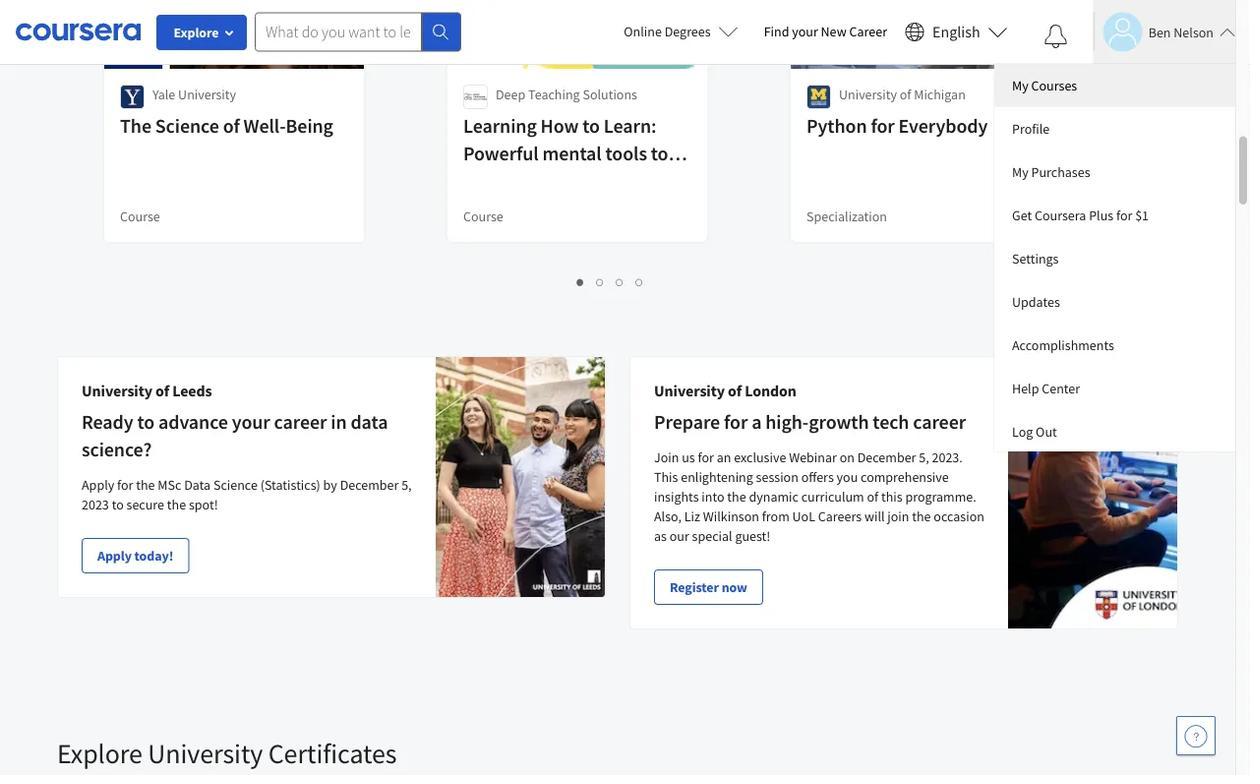 Task type: vqa. For each thing, say whether or not it's contained in the screenshot.


Task type: describe. For each thing, give the bounding box(es) containing it.
my for my courses
[[1013, 77, 1029, 94]]

by
[[323, 476, 337, 494]]

degrees
[[665, 23, 711, 40]]

3
[[617, 272, 624, 290]]

as
[[654, 528, 667, 545]]

ben nelson
[[1149, 23, 1214, 41]]

the right join
[[913, 508, 932, 526]]

get coursera plus for $1
[[1013, 207, 1150, 224]]

tech
[[873, 410, 910, 435]]

learn:
[[604, 114, 657, 138]]

master
[[539, 169, 598, 193]]

comprehensive
[[861, 468, 949, 486]]

for inside ben nelson menu
[[1117, 207, 1133, 224]]

spot!
[[189, 496, 218, 514]]

session
[[756, 468, 799, 486]]

how
[[541, 114, 579, 138]]

apply today!
[[97, 547, 174, 565]]

the down 'msc'
[[167, 496, 186, 514]]

dynamic
[[749, 488, 799, 506]]

us
[[682, 449, 696, 467]]

yale university image
[[120, 85, 145, 109]]

show notifications image
[[1045, 25, 1069, 48]]

high-
[[766, 410, 809, 435]]

for inside apply for the msc data science (statistics) by december 5, 2023 to secure the spot!
[[117, 476, 133, 494]]

being
[[286, 114, 334, 138]]

log out button
[[995, 410, 1236, 452]]

next slide image
[[1140, 30, 1187, 77]]

webinar
[[789, 449, 837, 467]]

nelson
[[1174, 23, 1214, 41]]

prepare for a high-growth tech career link
[[654, 410, 967, 435]]

msc
[[158, 476, 181, 494]]

insights
[[654, 488, 699, 506]]

2 button
[[591, 270, 611, 292]]

ready to advance your career in data science? link
[[82, 410, 388, 462]]

powerful
[[464, 141, 539, 166]]

tools
[[606, 141, 648, 166]]

career inside university of leeds ready to advance your career in data science?
[[274, 410, 327, 435]]

tough
[[602, 169, 651, 193]]

new
[[821, 23, 847, 40]]

list containing 1
[[106, 270, 1115, 292]]

university of michigan image
[[807, 85, 832, 109]]

growth
[[809, 410, 869, 435]]

$1
[[1136, 207, 1150, 224]]

an
[[717, 449, 732, 467]]

enlightening
[[681, 468, 754, 486]]

university for university of leeds ready to advance your career in data science?
[[82, 381, 152, 401]]

the science of well-being
[[120, 114, 334, 138]]

specialization
[[807, 208, 888, 225]]

career inside university of london prepare for a high-growth tech career
[[914, 410, 967, 435]]

help center
[[1013, 380, 1081, 398]]

plus
[[1090, 207, 1114, 224]]

data
[[351, 410, 388, 435]]

to inside apply for the msc data science (statistics) by december 5, 2023 to secure the spot!
[[112, 496, 124, 514]]

online
[[624, 23, 662, 40]]

of left well-
[[223, 114, 240, 138]]

register now
[[670, 579, 748, 596]]

now
[[722, 579, 748, 596]]

2023.
[[932, 449, 963, 467]]

help center image
[[1185, 724, 1209, 748]]

settings link
[[995, 237, 1236, 280]]

well-
[[244, 114, 286, 138]]

liz
[[685, 508, 701, 526]]

to inside university of leeds ready to advance your career in data science?
[[137, 410, 155, 435]]

updates
[[1013, 293, 1061, 311]]

science?
[[82, 437, 152, 462]]

learning how to learn: powerful mental tools to help you master tough subjects
[[464, 114, 669, 221]]

1
[[577, 272, 585, 290]]

apply for apply for the msc data science (statistics) by december 5, 2023 to secure the spot!
[[82, 476, 114, 494]]

ben nelson menu
[[995, 64, 1236, 452]]

5, inside join us for an exclusive webinar on december 5, 2023. this enlightening session offers you comprehensive insights into the dynamic curriculum of this programme. also, liz wilkinson from uol careers will join the occasion as our special guest!
[[919, 449, 930, 467]]

coursera
[[1035, 207, 1087, 224]]

leeds
[[172, 381, 212, 401]]

into
[[702, 488, 725, 506]]

find your new career link
[[754, 20, 898, 44]]

english
[[933, 22, 981, 42]]

1 horizontal spatial your
[[792, 23, 819, 40]]

courses
[[1032, 77, 1078, 94]]

will
[[865, 508, 885, 526]]

my courses link
[[995, 64, 1236, 107]]

of for university of leeds ready to advance your career in data science?
[[156, 381, 169, 401]]

4 button
[[630, 270, 650, 292]]

today!
[[134, 547, 174, 565]]

of inside join us for an exclusive webinar on december 5, 2023. this enlightening session offers you comprehensive insights into the dynamic curriculum of this programme. also, liz wilkinson from uol careers will join the occasion as our special guest!
[[868, 488, 879, 506]]

log
[[1013, 423, 1034, 441]]

michigan
[[915, 86, 966, 103]]

3 button
[[611, 270, 630, 292]]

get coursera plus for $1 link
[[995, 194, 1236, 237]]

everybody
[[899, 114, 988, 138]]

to right tools
[[651, 141, 669, 166]]

accomplishments
[[1013, 337, 1115, 354]]

explore for explore
[[174, 24, 219, 41]]

uol
[[793, 508, 816, 526]]

on
[[840, 449, 855, 467]]

advance
[[158, 410, 228, 435]]

profile link
[[995, 107, 1236, 151]]

find your new career
[[764, 23, 888, 40]]

4
[[636, 272, 644, 290]]

subjects
[[464, 196, 533, 221]]

out
[[1036, 423, 1058, 441]]



Task type: locate. For each thing, give the bounding box(es) containing it.
my courses
[[1013, 77, 1078, 94]]

learning
[[464, 114, 537, 138]]

apply inside apply for the msc data science (statistics) by december 5, 2023 to secure the spot!
[[82, 476, 114, 494]]

get
[[1013, 207, 1033, 224]]

0 horizontal spatial you
[[504, 169, 535, 193]]

your right advance
[[232, 410, 270, 435]]

for up secure
[[117, 476, 133, 494]]

join us for an exclusive webinar on december 5, 2023. this enlightening session offers you comprehensive insights into the dynamic curriculum of this programme. also, liz wilkinson from uol careers will join the occasion as our special guest!
[[654, 449, 985, 545]]

from
[[762, 508, 790, 526]]

What do you want to learn? text field
[[255, 12, 422, 52]]

prepare
[[654, 410, 721, 435]]

wilkinson
[[703, 508, 760, 526]]

1 horizontal spatial explore
[[174, 24, 219, 41]]

a
[[752, 410, 762, 435]]

explore for explore university certificates
[[57, 737, 143, 771]]

(statistics)
[[260, 476, 321, 494]]

you down powerful
[[504, 169, 535, 193]]

0 horizontal spatial career
[[274, 410, 327, 435]]

my left courses
[[1013, 77, 1029, 94]]

1 vertical spatial december
[[340, 476, 399, 494]]

of
[[900, 86, 912, 103], [223, 114, 240, 138], [156, 381, 169, 401], [728, 381, 742, 401], [868, 488, 879, 506]]

career
[[274, 410, 327, 435], [914, 410, 967, 435]]

0 vertical spatial science
[[155, 114, 219, 138]]

your right find
[[792, 23, 819, 40]]

accomplishments link
[[995, 324, 1236, 367]]

apply left today!
[[97, 547, 132, 565]]

updates link
[[995, 280, 1236, 324]]

offers
[[802, 468, 834, 486]]

0 horizontal spatial 5,
[[402, 476, 412, 494]]

2 career from the left
[[914, 410, 967, 435]]

1 course from the left
[[120, 208, 160, 225]]

for left $1
[[1117, 207, 1133, 224]]

this
[[882, 488, 903, 506]]

occasion
[[934, 508, 985, 526]]

0 vertical spatial your
[[792, 23, 819, 40]]

0 vertical spatial my
[[1013, 77, 1029, 94]]

course for the science of well-being
[[120, 208, 160, 225]]

programme.
[[906, 488, 977, 506]]

1 vertical spatial 5,
[[402, 476, 412, 494]]

1 vertical spatial science
[[214, 476, 258, 494]]

1 horizontal spatial course
[[464, 208, 504, 225]]

profile
[[1013, 120, 1050, 138]]

0 vertical spatial you
[[504, 169, 535, 193]]

course
[[120, 208, 160, 225], [464, 208, 504, 225]]

secure
[[127, 496, 164, 514]]

the
[[120, 114, 151, 138]]

online degrees
[[624, 23, 711, 40]]

you inside join us for an exclusive webinar on december 5, 2023. this enlightening session offers you comprehensive insights into the dynamic curriculum of this programme. also, liz wilkinson from uol careers will join the occasion as our special guest!
[[837, 468, 858, 486]]

university for university of michigan
[[840, 86, 898, 103]]

university of michigan
[[840, 86, 966, 103]]

university for university of london prepare for a high-growth tech career
[[654, 381, 725, 401]]

the up wilkinson
[[728, 488, 747, 506]]

december inside join us for an exclusive webinar on december 5, 2023. this enlightening session offers you comprehensive insights into the dynamic curriculum of this programme. also, liz wilkinson from uol careers will join the occasion as our special guest!
[[858, 449, 917, 467]]

0 vertical spatial 5,
[[919, 449, 930, 467]]

science inside apply for the msc data science (statistics) by december 5, 2023 to secure the spot!
[[214, 476, 258, 494]]

you
[[504, 169, 535, 193], [837, 468, 858, 486]]

explore inside popup button
[[174, 24, 219, 41]]

yale university
[[153, 86, 236, 103]]

your
[[792, 23, 819, 40], [232, 410, 270, 435]]

course for learning how to learn: powerful mental tools to help you master tough subjects
[[464, 208, 504, 225]]

settings
[[1013, 250, 1059, 268]]

center
[[1042, 380, 1081, 398]]

1 vertical spatial your
[[232, 410, 270, 435]]

science up spot!
[[214, 476, 258, 494]]

also,
[[654, 508, 682, 526]]

apply for the msc data science (statistics) by december 5, 2023 to secure the spot!
[[82, 476, 412, 514]]

my purchases
[[1013, 163, 1091, 181]]

course down 'the'
[[120, 208, 160, 225]]

of inside university of leeds ready to advance your career in data science?
[[156, 381, 169, 401]]

yale
[[153, 86, 175, 103]]

career left in
[[274, 410, 327, 435]]

1 button
[[571, 270, 591, 292]]

for inside university of london prepare for a high-growth tech career
[[724, 410, 748, 435]]

1 vertical spatial explore
[[57, 737, 143, 771]]

0 horizontal spatial explore
[[57, 737, 143, 771]]

to right ready
[[137, 410, 155, 435]]

1 horizontal spatial you
[[837, 468, 858, 486]]

None search field
[[255, 12, 462, 52]]

1 vertical spatial apply
[[97, 547, 132, 565]]

0 vertical spatial apply
[[82, 476, 114, 494]]

0 vertical spatial explore
[[174, 24, 219, 41]]

1 horizontal spatial career
[[914, 410, 967, 435]]

1 horizontal spatial 5,
[[919, 449, 930, 467]]

this
[[654, 468, 679, 486]]

of for university of london prepare for a high-growth tech career
[[728, 381, 742, 401]]

purchases
[[1032, 163, 1091, 181]]

of inside university of london prepare for a high-growth tech career
[[728, 381, 742, 401]]

python
[[807, 114, 868, 138]]

1 career from the left
[[274, 410, 327, 435]]

1 vertical spatial my
[[1013, 163, 1029, 181]]

in
[[331, 410, 347, 435]]

1 my from the top
[[1013, 77, 1029, 94]]

data
[[184, 476, 211, 494]]

university of leeds ready to advance your career in data science?
[[82, 381, 388, 462]]

coursera image
[[16, 16, 141, 47]]

for right us
[[698, 449, 714, 467]]

my
[[1013, 77, 1029, 94], [1013, 163, 1029, 181]]

online degrees button
[[609, 10, 754, 53]]

apply up 2023 on the bottom of page
[[82, 476, 114, 494]]

for
[[871, 114, 895, 138], [1117, 207, 1133, 224], [724, 410, 748, 435], [698, 449, 714, 467], [117, 476, 133, 494]]

careers
[[819, 508, 862, 526]]

find
[[764, 23, 790, 40]]

of left london
[[728, 381, 742, 401]]

career up 2023. on the bottom right of the page
[[914, 410, 967, 435]]

my purchases link
[[995, 151, 1236, 194]]

career
[[850, 23, 888, 40]]

5,
[[919, 449, 930, 467], [402, 476, 412, 494]]

1 horizontal spatial december
[[858, 449, 917, 467]]

to right how
[[583, 114, 600, 138]]

mental
[[543, 141, 602, 166]]

exclusive
[[734, 449, 787, 467]]

0 horizontal spatial your
[[232, 410, 270, 435]]

2
[[597, 272, 605, 290]]

science down yale university
[[155, 114, 219, 138]]

log out
[[1013, 423, 1058, 441]]

of up python for everybody
[[900, 86, 912, 103]]

my for my purchases
[[1013, 163, 1029, 181]]

apply for apply today!
[[97, 547, 132, 565]]

python for everybody
[[807, 114, 988, 138]]

join
[[654, 449, 679, 467]]

explore
[[174, 24, 219, 41], [57, 737, 143, 771]]

for down university of michigan
[[871, 114, 895, 138]]

0 horizontal spatial course
[[120, 208, 160, 225]]

university inside university of london prepare for a high-growth tech career
[[654, 381, 725, 401]]

the up secure
[[136, 476, 155, 494]]

solutions
[[583, 86, 638, 103]]

university
[[178, 86, 236, 103], [840, 86, 898, 103], [82, 381, 152, 401], [654, 381, 725, 401], [148, 737, 263, 771]]

science
[[155, 114, 219, 138], [214, 476, 258, 494]]

list
[[106, 270, 1115, 292]]

apply inside "link"
[[97, 547, 132, 565]]

2023
[[82, 496, 109, 514]]

0 horizontal spatial december
[[340, 476, 399, 494]]

to right 2023 on the bottom of page
[[112, 496, 124, 514]]

2 course from the left
[[464, 208, 504, 225]]

december up comprehensive
[[858, 449, 917, 467]]

1 vertical spatial you
[[837, 468, 858, 486]]

deep teaching solutions image
[[464, 85, 488, 109]]

2 my from the top
[[1013, 163, 1029, 181]]

ready
[[82, 410, 133, 435]]

for inside join us for an exclusive webinar on december 5, 2023. this enlightening session offers you comprehensive insights into the dynamic curriculum of this programme. also, liz wilkinson from uol careers will join the occasion as our special guest!
[[698, 449, 714, 467]]

december inside apply for the msc data science (statistics) by december 5, 2023 to secure the spot!
[[340, 476, 399, 494]]

of left the this on the bottom of the page
[[868, 488, 879, 506]]

of for university of michigan
[[900, 86, 912, 103]]

to
[[583, 114, 600, 138], [651, 141, 669, 166], [137, 410, 155, 435], [112, 496, 124, 514]]

for left a
[[724, 410, 748, 435]]

my left purchases
[[1013, 163, 1029, 181]]

the
[[136, 476, 155, 494], [728, 488, 747, 506], [167, 496, 186, 514], [913, 508, 932, 526]]

ben nelson button
[[1094, 12, 1236, 52]]

you inside learning how to learn: powerful mental tools to help you master tough subjects
[[504, 169, 535, 193]]

your inside university of leeds ready to advance your career in data science?
[[232, 410, 270, 435]]

course down help
[[464, 208, 504, 225]]

of left leeds
[[156, 381, 169, 401]]

you down on
[[837, 468, 858, 486]]

5, left 2023. on the bottom right of the page
[[919, 449, 930, 467]]

explore university certificates
[[57, 737, 397, 771]]

university inside university of leeds ready to advance your career in data science?
[[82, 381, 152, 401]]

5, inside apply for the msc data science (statistics) by december 5, 2023 to secure the spot!
[[402, 476, 412, 494]]

apply today! link
[[82, 538, 189, 574]]

help
[[464, 169, 501, 193]]

december right by
[[340, 476, 399, 494]]

0 vertical spatial december
[[858, 449, 917, 467]]

5, right by
[[402, 476, 412, 494]]

help center link
[[995, 367, 1236, 410]]



